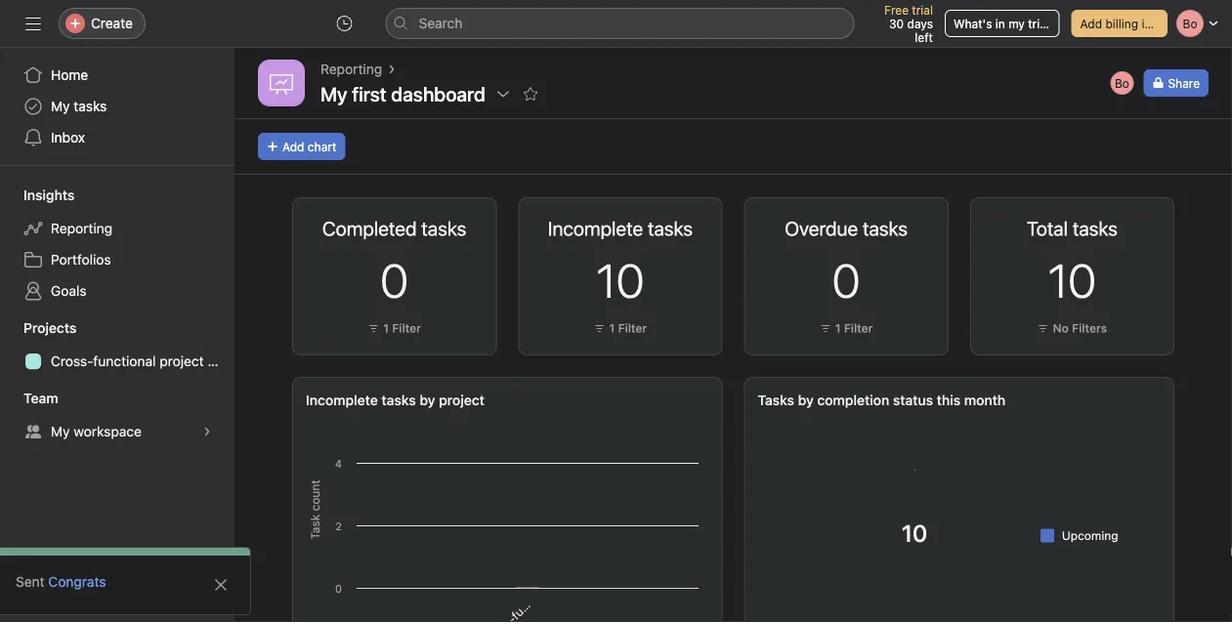 Task type: describe. For each thing, give the bounding box(es) containing it.
add chart
[[282, 140, 336, 153]]

see details, my workspace image
[[201, 426, 213, 438]]

my workspace
[[51, 424, 142, 440]]

projects
[[23, 320, 77, 336]]

my tasks
[[51, 98, 107, 114]]

status
[[893, 392, 933, 408]]

more actions image
[[460, 218, 476, 234]]

1 for completed tasks
[[383, 321, 389, 335]]

what's in my trial? button
[[945, 10, 1060, 37]]

no
[[1053, 321, 1069, 335]]

10 for total tasks
[[1048, 253, 1096, 308]]

add billing info button
[[1071, 10, 1168, 37]]

close image
[[213, 577, 229, 593]]

search list box
[[385, 8, 854, 39]]

filter for overdue tasks
[[844, 321, 873, 335]]

congrats link
[[48, 574, 106, 590]]

invite
[[55, 589, 90, 605]]

0 for completed tasks
[[380, 253, 409, 308]]

30
[[889, 17, 904, 30]]

my for my workspace
[[51, 424, 70, 440]]

10 button for total tasks
[[1048, 253, 1096, 308]]

home link
[[12, 60, 223, 91]]

completion
[[817, 392, 889, 408]]

teams element
[[0, 381, 235, 451]]

0 vertical spatial reporting link
[[320, 59, 382, 80]]

my first dashboard
[[320, 82, 485, 105]]

view chart image for total tasks
[[1084, 218, 1099, 234]]

total tasks
[[1027, 217, 1118, 240]]

plan
[[208, 353, 234, 369]]

edit chart image for total tasks
[[1111, 218, 1127, 234]]

info
[[1142, 17, 1162, 30]]

projects button
[[0, 319, 77, 338]]

1 for overdue tasks
[[835, 321, 841, 335]]

home
[[51, 67, 88, 83]]

this month
[[937, 392, 1006, 408]]

free
[[884, 3, 909, 17]]

inbox
[[51, 129, 85, 146]]

view chart image for incomplete tasks
[[632, 218, 647, 234]]

inbox link
[[12, 122, 223, 153]]

project
[[160, 353, 204, 369]]

add for add billing info
[[1080, 17, 1102, 30]]

portfolios link
[[12, 244, 223, 276]]

my tasks link
[[12, 91, 223, 122]]

by
[[798, 392, 814, 408]]

hide sidebar image
[[25, 16, 41, 31]]

global element
[[0, 48, 235, 165]]

reporting link inside 'insights' element
[[12, 213, 223, 244]]

edit chart image for incomplete tasks
[[659, 218, 675, 234]]

upcoming
[[1062, 529, 1118, 543]]

history image
[[337, 16, 352, 31]]

in
[[995, 17, 1005, 30]]

show options image
[[495, 86, 511, 102]]

projects element
[[0, 311, 235, 381]]



Task type: vqa. For each thing, say whether or not it's contained in the screenshot.
Incomplete tasks by project at the bottom left of the page
yes



Task type: locate. For each thing, give the bounding box(es) containing it.
10 up no filters button
[[1048, 253, 1096, 308]]

0 button down completed tasks
[[380, 253, 409, 308]]

view chart image
[[406, 218, 421, 234]]

filters
[[1072, 321, 1107, 335]]

2 view chart image from the left
[[858, 218, 873, 234]]

share button
[[1144, 69, 1209, 97]]

tasks left by project
[[382, 392, 416, 408]]

2 filter from the left
[[618, 321, 647, 335]]

0 horizontal spatial reporting link
[[12, 213, 223, 244]]

3 1 filter button from the left
[[815, 319, 878, 338]]

my
[[320, 82, 347, 105], [51, 98, 70, 114], [51, 424, 70, 440]]

1 0 button from the left
[[380, 253, 409, 308]]

chart
[[308, 140, 336, 153]]

1 10 from the left
[[596, 253, 645, 308]]

tasks
[[758, 392, 794, 408]]

invite button
[[19, 579, 103, 615]]

add chart button
[[258, 133, 345, 160]]

filter for completed tasks
[[392, 321, 421, 335]]

goals link
[[12, 276, 223, 307]]

1 vertical spatial tasks
[[382, 392, 416, 408]]

10 for incomplete tasks
[[596, 253, 645, 308]]

reporting up portfolios
[[51, 220, 112, 236]]

filter for incomplete tasks
[[618, 321, 647, 335]]

2 horizontal spatial 1 filter button
[[815, 319, 878, 338]]

my for my first dashboard
[[320, 82, 347, 105]]

my right report 'icon'
[[320, 82, 347, 105]]

0 horizontal spatial 1 filter button
[[363, 319, 426, 338]]

1 view chart image from the left
[[632, 218, 647, 234]]

1 1 filter button from the left
[[363, 319, 426, 338]]

portfolios
[[51, 252, 111, 268]]

incomplete tasks
[[548, 217, 693, 240]]

what's
[[954, 17, 992, 30]]

more actions image
[[686, 218, 702, 234]]

tasks by completion status this month
[[758, 392, 1006, 408]]

1 horizontal spatial 0 button
[[832, 253, 860, 308]]

0 horizontal spatial 10
[[596, 253, 645, 308]]

10 down incomplete tasks
[[596, 253, 645, 308]]

my inside "link"
[[51, 98, 70, 114]]

add inside 'add chart' button
[[282, 140, 304, 153]]

team button
[[0, 389, 58, 408]]

1 0 from the left
[[380, 253, 409, 308]]

0 button
[[380, 253, 409, 308], [832, 253, 860, 308]]

0 vertical spatial reporting
[[320, 61, 382, 77]]

completed tasks
[[322, 217, 466, 240]]

add
[[1080, 17, 1102, 30], [282, 140, 304, 153]]

3 view chart image from the left
[[1084, 218, 1099, 234]]

0 button down overdue tasks
[[832, 253, 860, 308]]

10 button up no filters button
[[1048, 253, 1096, 308]]

add left the 'chart' at the top of the page
[[282, 140, 304, 153]]

add left billing at the top right of page
[[1080, 17, 1102, 30]]

1 horizontal spatial tasks
[[382, 392, 416, 408]]

add to starred image
[[523, 86, 538, 102]]

1 for incomplete tasks
[[609, 321, 615, 335]]

0 button for overdue tasks
[[832, 253, 860, 308]]

incomplete tasks by project
[[306, 392, 485, 408]]

first dashboard
[[352, 82, 485, 105]]

tasks inside "link"
[[74, 98, 107, 114]]

sent
[[16, 574, 45, 590]]

trial?
[[1028, 17, 1055, 30]]

congrats
[[48, 574, 106, 590]]

add billing info
[[1080, 17, 1162, 30]]

1 vertical spatial add
[[282, 140, 304, 153]]

add for add chart
[[282, 140, 304, 153]]

1 edit chart image from the left
[[433, 218, 449, 234]]

my for my tasks
[[51, 98, 70, 114]]

1 horizontal spatial 1 filter button
[[589, 319, 652, 338]]

1 filter
[[383, 321, 421, 335], [609, 321, 647, 335], [835, 321, 873, 335]]

0 horizontal spatial view chart image
[[632, 218, 647, 234]]

3 edit chart image from the left
[[885, 218, 901, 234]]

2 1 from the left
[[609, 321, 615, 335]]

1 horizontal spatial reporting
[[320, 61, 382, 77]]

no filters button
[[1032, 319, 1112, 338]]

2 1 filter button from the left
[[589, 319, 652, 338]]

0 button for completed tasks
[[380, 253, 409, 308]]

0 horizontal spatial 1
[[383, 321, 389, 335]]

tasks
[[74, 98, 107, 114], [382, 392, 416, 408]]

10 button
[[596, 253, 645, 308], [1048, 253, 1096, 308]]

1 filter from the left
[[392, 321, 421, 335]]

reporting inside 'insights' element
[[51, 220, 112, 236]]

1 horizontal spatial add
[[1080, 17, 1102, 30]]

reporting link
[[320, 59, 382, 80], [12, 213, 223, 244]]

bo
[[1115, 76, 1129, 90]]

cross-functional project plan link
[[12, 346, 234, 377]]

functional
[[93, 353, 156, 369]]

0 down completed tasks
[[380, 253, 409, 308]]

reporting link up portfolios
[[12, 213, 223, 244]]

cross-
[[51, 353, 93, 369]]

share
[[1168, 76, 1200, 90]]

1 filter for overdue tasks
[[835, 321, 873, 335]]

edit chart image
[[433, 218, 449, 234], [659, 218, 675, 234], [885, 218, 901, 234], [1111, 218, 1127, 234]]

what's in my trial?
[[954, 17, 1055, 30]]

trial
[[912, 3, 933, 17]]

incomplete
[[306, 392, 378, 408]]

2 0 from the left
[[832, 253, 860, 308]]

overdue tasks
[[785, 217, 908, 240]]

4 edit chart image from the left
[[1111, 218, 1127, 234]]

2 1 filter from the left
[[609, 321, 647, 335]]

1 vertical spatial reporting link
[[12, 213, 223, 244]]

1 horizontal spatial 1
[[609, 321, 615, 335]]

1 horizontal spatial 1 filter
[[609, 321, 647, 335]]

1 filter for completed tasks
[[383, 321, 421, 335]]

search button
[[385, 8, 854, 39]]

10
[[596, 253, 645, 308], [1048, 253, 1096, 308]]

0 vertical spatial tasks
[[74, 98, 107, 114]]

3 filter from the left
[[844, 321, 873, 335]]

1 horizontal spatial view chart image
[[858, 218, 873, 234]]

edit chart image for overdue tasks
[[885, 218, 901, 234]]

1 horizontal spatial reporting link
[[320, 59, 382, 80]]

0 horizontal spatial tasks
[[74, 98, 107, 114]]

1 filter button for completed tasks
[[363, 319, 426, 338]]

1 filter for incomplete tasks
[[609, 321, 647, 335]]

left
[[915, 30, 933, 44]]

filter
[[392, 321, 421, 335], [618, 321, 647, 335], [844, 321, 873, 335]]

by project
[[420, 392, 485, 408]]

1
[[383, 321, 389, 335], [609, 321, 615, 335], [835, 321, 841, 335]]

create button
[[59, 8, 146, 39]]

reporting link down history icon
[[320, 59, 382, 80]]

no filters
[[1053, 321, 1107, 335]]

days
[[907, 17, 933, 30]]

bo button
[[1108, 69, 1136, 97]]

my workspace link
[[12, 416, 223, 448]]

search
[[419, 15, 463, 31]]

2 horizontal spatial filter
[[844, 321, 873, 335]]

3 1 filter from the left
[[835, 321, 873, 335]]

0 horizontal spatial reporting
[[51, 220, 112, 236]]

0 vertical spatial add
[[1080, 17, 1102, 30]]

insights element
[[0, 178, 235, 311]]

0 horizontal spatial filter
[[392, 321, 421, 335]]

cross-functional project plan
[[51, 353, 234, 369]]

0 horizontal spatial 10 button
[[596, 253, 645, 308]]

report image
[[270, 71, 293, 95]]

0 down overdue tasks
[[832, 253, 860, 308]]

my down team
[[51, 424, 70, 440]]

1 1 filter from the left
[[383, 321, 421, 335]]

1 filter button
[[363, 319, 426, 338], [589, 319, 652, 338], [815, 319, 878, 338]]

1 10 button from the left
[[596, 253, 645, 308]]

reporting
[[320, 61, 382, 77], [51, 220, 112, 236]]

0
[[380, 253, 409, 308], [832, 253, 860, 308]]

2 0 button from the left
[[832, 253, 860, 308]]

1 horizontal spatial 0
[[832, 253, 860, 308]]

0 horizontal spatial 0
[[380, 253, 409, 308]]

0 horizontal spatial add
[[282, 140, 304, 153]]

goals
[[51, 283, 87, 299]]

10 button down incomplete tasks
[[596, 253, 645, 308]]

1 filter button for overdue tasks
[[815, 319, 878, 338]]

billing
[[1106, 17, 1138, 30]]

sent congrats
[[16, 574, 106, 590]]

view chart image for overdue tasks
[[858, 218, 873, 234]]

my inside 'teams' element
[[51, 424, 70, 440]]

view chart image
[[632, 218, 647, 234], [858, 218, 873, 234], [1084, 218, 1099, 234]]

team
[[23, 390, 58, 406]]

1 horizontal spatial filter
[[618, 321, 647, 335]]

3 1 from the left
[[835, 321, 841, 335]]

0 for overdue tasks
[[832, 253, 860, 308]]

my
[[1009, 17, 1025, 30]]

2 horizontal spatial 1
[[835, 321, 841, 335]]

10 button for incomplete tasks
[[596, 253, 645, 308]]

2 edit chart image from the left
[[659, 218, 675, 234]]

2 10 button from the left
[[1048, 253, 1096, 308]]

insights button
[[0, 186, 75, 205]]

workspace
[[74, 424, 142, 440]]

tasks for my
[[74, 98, 107, 114]]

free trial 30 days left
[[884, 3, 933, 44]]

0 horizontal spatial 1 filter
[[383, 321, 421, 335]]

1 filter button for incomplete tasks
[[589, 319, 652, 338]]

2 horizontal spatial 1 filter
[[835, 321, 873, 335]]

2 10 from the left
[[1048, 253, 1096, 308]]

1 vertical spatial reporting
[[51, 220, 112, 236]]

my up inbox
[[51, 98, 70, 114]]

1 1 from the left
[[383, 321, 389, 335]]

1 horizontal spatial 10 button
[[1048, 253, 1096, 308]]

create
[[91, 15, 133, 31]]

2 horizontal spatial view chart image
[[1084, 218, 1099, 234]]

insights
[[23, 187, 75, 203]]

tasks for incomplete
[[382, 392, 416, 408]]

reporting down history icon
[[320, 61, 382, 77]]

1 horizontal spatial 10
[[1048, 253, 1096, 308]]

tasks down home
[[74, 98, 107, 114]]

edit chart image for completed tasks
[[433, 218, 449, 234]]

0 horizontal spatial 0 button
[[380, 253, 409, 308]]

add inside add billing info button
[[1080, 17, 1102, 30]]



